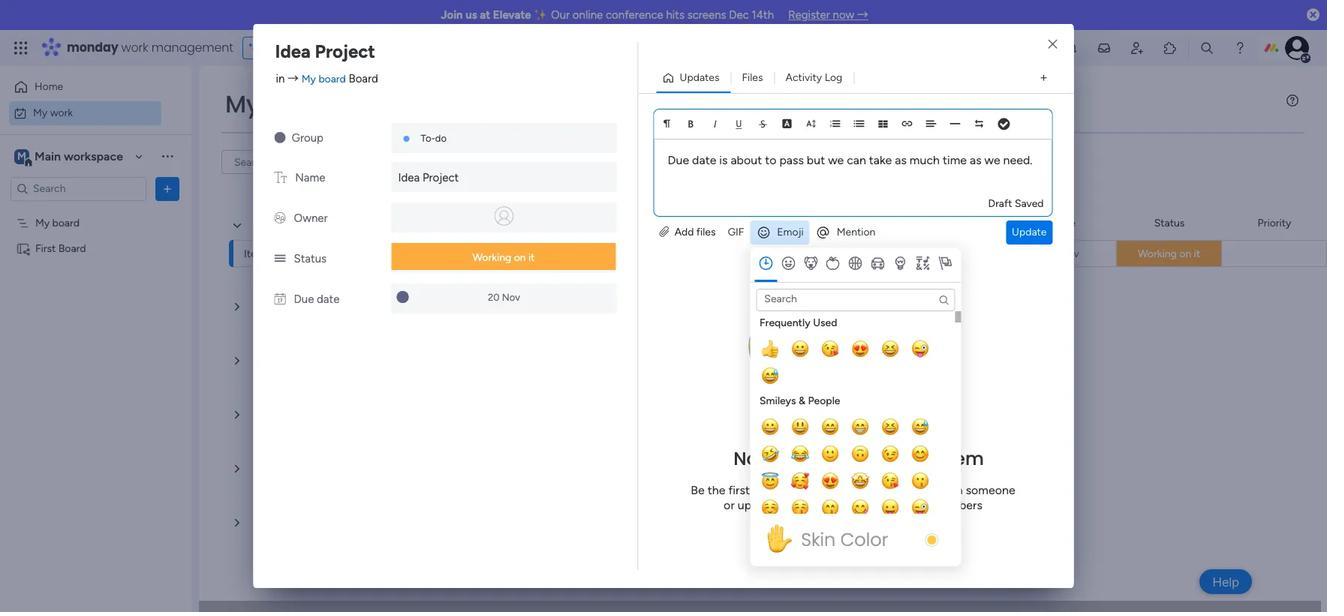 Task type: locate. For each thing, give the bounding box(es) containing it.
😘 button
[[815, 335, 845, 363], [875, 468, 905, 495]]

1 vertical spatial 😆
[[881, 416, 899, 440]]

0 horizontal spatial working on it
[[473, 252, 535, 264]]

link image
[[902, 119, 913, 129]]

→ right now
[[858, 8, 869, 22]]

1 horizontal spatial work
[[121, 39, 148, 56]]

files right add
[[697, 226, 716, 239]]

mention
[[837, 226, 876, 239]]

😀 inside smileys & people element
[[761, 416, 779, 440]]

work for monday
[[121, 39, 148, 56]]

1 right overdue
[[325, 222, 330, 234]]

idea up in
[[275, 41, 311, 62]]

register now → link
[[789, 8, 869, 22]]

frequently used
[[760, 317, 837, 329]]

😗 ☺️
[[761, 470, 929, 521]]

😅 inside 😜 😅
[[761, 365, 779, 389]]

1 vertical spatial 😍
[[821, 470, 839, 494]]

add view image
[[1041, 72, 1047, 84]]

to-
[[421, 133, 436, 144]]

😛 button
[[875, 495, 905, 522]]

to down update at the right of page
[[803, 499, 814, 513]]

1 vertical spatial week
[[286, 406, 322, 425]]

Filter dashboard by text search field
[[222, 150, 363, 174]]

list box
[[0, 207, 192, 464]]

people left update
[[951, 217, 983, 229]]

0 vertical spatial 😆 button
[[875, 335, 905, 363]]

plans
[[283, 41, 308, 54]]

0 horizontal spatial on
[[514, 252, 526, 264]]

😇 button
[[755, 468, 785, 495]]

1 horizontal spatial 😘
[[881, 470, 899, 494]]

my for my work
[[225, 87, 260, 121]]

first down dapulse attachment 'image'
[[641, 249, 661, 261]]

😚
[[791, 497, 809, 521]]

my up "work"
[[302, 72, 316, 85]]

1 horizontal spatial →
[[858, 8, 869, 22]]

workspace image
[[14, 148, 29, 165]]

1 horizontal spatial working on it
[[1139, 248, 1201, 261]]

my inside button
[[33, 106, 47, 119]]

😙
[[821, 497, 839, 521]]

0 vertical spatial 😍 button
[[845, 335, 875, 363]]

😆 for 😁
[[881, 416, 899, 440]]

1 left v2 status icon
[[268, 248, 273, 261]]

time
[[943, 153, 967, 168]]

item right owner
[[332, 222, 353, 234]]

😀 button down smileys
[[755, 414, 785, 441]]

work for my
[[50, 106, 73, 119]]

1 vertical spatial 😜 button
[[905, 495, 935, 522]]

0 vertical spatial week
[[284, 352, 319, 371]]

text color image
[[782, 119, 793, 129]]

/ right this
[[323, 352, 330, 371]]

1 😜 from the top
[[911, 338, 929, 362]]

group title
[[816, 249, 865, 261]]

😅 button up 😊 on the right of the page
[[905, 414, 935, 441]]

working on it inside ✋ dialog
[[473, 252, 535, 264]]

0 horizontal spatial we
[[829, 153, 844, 168]]

0 vertical spatial 😅
[[761, 365, 779, 389]]

None search field
[[222, 150, 363, 174]]

0 vertical spatial →
[[858, 8, 869, 22]]

smileys
[[760, 395, 796, 408]]

2 😜 from the top
[[911, 497, 929, 521]]

no
[[734, 447, 758, 472]]

1 horizontal spatial working
[[1139, 248, 1177, 261]]

😗
[[911, 470, 929, 494]]

it
[[1195, 248, 1201, 261], [529, 252, 535, 264]]

progress,
[[866, 484, 916, 498]]

board down search in workspace field
[[52, 217, 80, 229]]

0 vertical spatial 😆
[[881, 338, 899, 362]]

italic image
[[710, 119, 721, 129]]

0 horizontal spatial status
[[294, 252, 327, 266]]

0 horizontal spatial 😘
[[821, 338, 839, 362]]

board right add
[[694, 217, 722, 229]]

🤣 button
[[755, 441, 785, 468]]

😆 inside smileys & people element
[[881, 416, 899, 440]]

week for this
[[284, 352, 319, 371]]

0 horizontal spatial item
[[332, 222, 353, 234]]

used
[[813, 317, 837, 329]]

0 horizontal spatial working
[[473, 252, 512, 264]]

search element
[[751, 290, 962, 311]]

😀 for the topmost 😀 button
[[791, 338, 809, 362]]

group
[[292, 131, 324, 145], [840, 217, 870, 229], [816, 249, 844, 261]]

1 vertical spatial nov
[[502, 292, 520, 303]]

😆 button down the search element
[[875, 335, 905, 363]]

elevate
[[493, 8, 532, 22]]

see
[[263, 41, 281, 54]]

1 horizontal spatial status
[[1155, 217, 1185, 229]]

idea
[[275, 41, 311, 62], [398, 171, 420, 185]]

1 vertical spatial idea
[[398, 171, 420, 185]]

files inside the be the first one to update about progress, mention someone or upload files to share with your team members
[[778, 499, 800, 513]]

1 😆 button from the top
[[875, 335, 905, 363]]

20 nov
[[488, 292, 520, 303]]

without
[[253, 514, 306, 533]]

overdue / 1 item
[[253, 217, 353, 236]]

1 vertical spatial item
[[943, 447, 985, 472]]

workspace selection element
[[14, 148, 125, 167]]

1 we from the left
[[829, 153, 844, 168]]

🥰
[[791, 470, 809, 494]]

board up "work"
[[319, 72, 346, 85]]

first right shareable board "icon" on the top of page
[[35, 242, 56, 255]]

group inside ✋ dialog
[[292, 131, 324, 145]]

nov right 20
[[502, 292, 520, 303]]

1 horizontal spatial 1
[[325, 222, 330, 234]]

😆 down the search element
[[881, 338, 899, 362]]

table image
[[878, 119, 889, 129]]

item up mention
[[943, 447, 985, 472]]

items right 0
[[319, 303, 345, 315]]

underline image
[[734, 119, 745, 129]]

work down home
[[50, 106, 73, 119]]

main workspace
[[35, 149, 123, 163]]

0 vertical spatial files
[[697, 226, 716, 239]]

😀 inside frequently used element
[[791, 338, 809, 362]]

emoji
[[778, 226, 804, 239]]

2 as from the left
[[970, 153, 982, 168]]

😘 inside frequently used element
[[821, 338, 839, 362]]

1 vertical spatial 😀
[[761, 416, 779, 440]]

board
[[319, 72, 346, 85], [52, 217, 80, 229]]

1 vertical spatial date
[[317, 293, 340, 306]]

saved
[[1015, 198, 1044, 210]]

1 horizontal spatial people
[[951, 217, 983, 229]]

as right take
[[896, 153, 907, 168]]

1 vertical spatial 😘
[[881, 470, 899, 494]]

😆 button for 😁
[[875, 414, 905, 441]]

1 vertical spatial project
[[423, 171, 459, 185]]

1 horizontal spatial item
[[943, 447, 985, 472]]

1 horizontal spatial files
[[778, 499, 800, 513]]

shareable board image
[[16, 241, 30, 256]]

1 vertical spatial to
[[776, 484, 788, 498]]

item
[[244, 248, 266, 261]]

😘 down used
[[821, 338, 839, 362]]

0 vertical spatial idea project
[[275, 41, 376, 62]]

clear image
[[940, 296, 950, 306]]

0 vertical spatial 😜 button
[[905, 335, 935, 363]]

board inside ✋ dialog
[[349, 72, 378, 85]]

😜 for 😜 😅
[[911, 338, 929, 362]]

nov for 19 nov
[[1062, 248, 1080, 259]]

0 vertical spatial group
[[292, 131, 324, 145]]

1 horizontal spatial we
[[985, 153, 1001, 168]]

😘 button down used
[[815, 335, 845, 363]]

😆 inside frequently used element
[[881, 338, 899, 362]]

😀 up 🤣 button
[[761, 416, 779, 440]]

0 vertical spatial status
[[1155, 217, 1185, 229]]

this week /
[[253, 352, 333, 371]]

😘 button up your
[[875, 468, 905, 495]]

apps image
[[1163, 41, 1178, 56]]

😜 inside 😜 😅
[[911, 338, 929, 362]]

0 vertical spatial item
[[332, 222, 353, 234]]

﻿due
[[668, 153, 690, 168]]

files button
[[731, 66, 775, 90]]

0 horizontal spatial files
[[697, 226, 716, 239]]

0 horizontal spatial 😀
[[761, 416, 779, 440]]

work inside my work button
[[50, 106, 73, 119]]

→ right in
[[288, 72, 299, 85]]

share
[[817, 499, 846, 513]]

people inside the skin color element
[[808, 395, 840, 408]]

due date
[[294, 293, 340, 306]]

v2 sun image
[[275, 131, 286, 145]]

be
[[691, 484, 705, 498]]

my work
[[225, 87, 326, 121]]

0 horizontal spatial →
[[288, 72, 299, 85]]

0 vertical spatial 😅 button
[[755, 363, 785, 390]]

about
[[731, 153, 763, 168], [832, 484, 863, 498]]

0 vertical spatial 😘 button
[[815, 335, 845, 363]]

item
[[332, 222, 353, 234], [943, 447, 985, 472]]

😆 for 😍
[[881, 338, 899, 362]]

😅 up smileys
[[761, 365, 779, 389]]

nov inside ✋ dialog
[[502, 292, 520, 303]]

0 horizontal spatial items
[[319, 303, 345, 315]]

now
[[833, 8, 855, 22]]

/ right the later
[[290, 460, 297, 479]]

😅 button down 👍
[[755, 363, 785, 390]]

1 horizontal spatial 😘 button
[[875, 468, 905, 495]]

0 horizontal spatial project
[[315, 41, 376, 62]]

or
[[724, 499, 735, 513]]

first board down dapulse attachment 'image'
[[641, 249, 691, 261]]

skin color element
[[751, 248, 962, 613]]

0 horizontal spatial 😅
[[761, 365, 779, 389]]

checklist image
[[999, 119, 1011, 130]]

about inside the be the first one to update about progress, mention someone or upload files to share with your team members
[[832, 484, 863, 498]]

as right time
[[970, 153, 982, 168]]

0 horizontal spatial first board
[[35, 242, 86, 255]]

project down hide done items on the top of page
[[423, 171, 459, 185]]

strikethrough image
[[758, 119, 769, 129]]

1 horizontal spatial project
[[423, 171, 459, 185]]

1 vertical spatial 1
[[268, 248, 273, 261]]

1 vertical spatial 😜
[[911, 497, 929, 521]]

😍 button up share
[[815, 468, 845, 495]]

😜
[[911, 338, 929, 362], [911, 497, 929, 521]]

align image
[[926, 119, 937, 129]]

😜 😅
[[761, 338, 929, 389]]

items right "done"
[[447, 155, 473, 168]]

my down home
[[33, 106, 47, 119]]

we right but
[[829, 153, 844, 168]]

date left is
[[693, 153, 717, 168]]

status
[[1155, 217, 1185, 229], [294, 252, 327, 266]]

1 vertical spatial work
[[50, 106, 73, 119]]

1 horizontal spatial as
[[970, 153, 982, 168]]

1 horizontal spatial 😍
[[851, 338, 869, 362]]

0 vertical spatial nov
[[1062, 248, 1080, 259]]

1 horizontal spatial about
[[832, 484, 863, 498]]

20
[[488, 292, 500, 303]]

1 horizontal spatial on
[[1180, 248, 1192, 261]]

1 horizontal spatial first board
[[641, 249, 691, 261]]

0 vertical spatial about
[[731, 153, 763, 168]]

to left "pass"
[[765, 153, 777, 168]]

first board down my board
[[35, 242, 86, 255]]

group up title
[[840, 217, 870, 229]]

1 horizontal spatial board
[[319, 72, 346, 85]]

group left title
[[816, 249, 844, 261]]

week right next
[[286, 406, 322, 425]]

my left "work"
[[225, 87, 260, 121]]

items
[[447, 155, 473, 168], [319, 303, 345, 315]]

1 horizontal spatial 😀
[[791, 338, 809, 362]]

😘 for 😘 button to the bottom
[[881, 470, 899, 494]]

idea project down "done"
[[398, 171, 459, 185]]

😀 for the bottom 😀 button
[[761, 416, 779, 440]]

updates
[[680, 71, 720, 84]]

😅 up 😊 button
[[911, 416, 929, 440]]

group right the v2 sun image
[[292, 131, 324, 145]]

1 horizontal spatial 😅
[[911, 416, 929, 440]]

us
[[466, 8, 477, 22]]

1 as from the left
[[896, 153, 907, 168]]

0 horizontal spatial it
[[529, 252, 535, 264]]

first board link
[[638, 241, 777, 268]]

😆 button up 😉 on the bottom of page
[[875, 414, 905, 441]]

0 horizontal spatial 😘 button
[[815, 335, 845, 363]]

for
[[877, 447, 901, 472]]

date right 0
[[317, 293, 340, 306]]

1 vertical spatial files
[[778, 499, 800, 513]]

1 horizontal spatial items
[[447, 155, 473, 168]]

1 inside "overdue / 1 item"
[[325, 222, 330, 234]]

✋ skin color
[[766, 521, 889, 559]]

help
[[1213, 575, 1240, 590]]

😍 down search "search box"
[[851, 338, 869, 362]]

1 vertical spatial →
[[288, 72, 299, 85]]

project up in → my board board at the left of page
[[315, 41, 376, 62]]

😘 up your
[[881, 470, 899, 494]]

we left need.
[[985, 153, 1001, 168]]

working inside ✋ dialog
[[473, 252, 512, 264]]

frequently used element
[[755, 311, 951, 390]]

1 😆 from the top
[[881, 338, 899, 362]]

😍 inside smileys & people element
[[821, 470, 839, 494]]

rtl ltr image
[[975, 119, 985, 129]]

0 vertical spatial 😀
[[791, 338, 809, 362]]

board down my board
[[58, 242, 86, 255]]

option
[[0, 210, 192, 213]]

my down search in workspace field
[[35, 217, 50, 229]]

dec
[[729, 8, 749, 22]]

main
[[35, 149, 61, 163]]

line image
[[950, 119, 961, 129]]

nov right 19
[[1062, 248, 1080, 259]]

😛
[[881, 497, 899, 521]]

😘 for 😘 button to the top
[[821, 338, 839, 362]]

0 vertical spatial people
[[951, 217, 983, 229]]

smileys & people element
[[755, 390, 951, 613]]

0 vertical spatial project
[[315, 41, 376, 62]]

1 vertical spatial 😆 button
[[875, 414, 905, 441]]

0 vertical spatial 😍
[[851, 338, 869, 362]]

😍 up share
[[821, 470, 839, 494]]

😅 🤣
[[761, 416, 929, 467]]

😆 up 😉 button
[[881, 416, 899, 440]]

it inside ✋ dialog
[[529, 252, 535, 264]]

v2 status image
[[275, 252, 286, 266]]

😍 button down search "search box"
[[845, 335, 875, 363]]

to right one
[[776, 484, 788, 498]]

😍
[[851, 338, 869, 362], [821, 470, 839, 494]]

week right this
[[284, 352, 319, 371]]

people right "&"
[[808, 395, 840, 408]]

2 😜 button from the top
[[905, 495, 935, 522]]

0 horizontal spatial work
[[50, 106, 73, 119]]

first
[[35, 242, 56, 255], [641, 249, 661, 261]]

1 😜 button from the top
[[905, 335, 935, 363]]

idea project up in → my board board at the left of page
[[275, 41, 376, 62]]

work right the monday
[[121, 39, 148, 56]]

first
[[729, 484, 750, 498]]

0 horizontal spatial idea
[[275, 41, 311, 62]]

my board link
[[302, 72, 346, 85]]

date right a
[[323, 514, 354, 533]]

idea down 'hide'
[[398, 171, 420, 185]]

😉 button
[[875, 441, 905, 468]]

1 vertical spatial items
[[319, 303, 345, 315]]

can
[[847, 153, 867, 168]]

emoji button
[[751, 221, 810, 245]]

files down update at the right of page
[[778, 499, 800, 513]]

date for due
[[317, 293, 340, 306]]

0 vertical spatial idea
[[275, 41, 311, 62]]

2 😆 from the top
[[881, 416, 899, 440]]

format image
[[662, 119, 673, 129]]

0 horizontal spatial board
[[52, 217, 80, 229]]

😍 inside frequently used element
[[851, 338, 869, 362]]

board right my board 'link'
[[349, 72, 378, 85]]

😀 button down frequently used
[[785, 335, 815, 363]]

2 😆 button from the top
[[875, 414, 905, 441]]

members
[[933, 499, 983, 513]]

0 horizontal spatial as
[[896, 153, 907, 168]]

😜 inside button
[[911, 497, 929, 521]]

1 vertical spatial about
[[832, 484, 863, 498]]

/ left 0
[[299, 298, 306, 317]]

😀 down frequently used
[[791, 338, 809, 362]]

0 vertical spatial work
[[121, 39, 148, 56]]

😜 button
[[905, 335, 935, 363], [905, 495, 935, 522]]

👍
[[761, 338, 779, 362]]

monday work management
[[67, 39, 233, 56]]

0 horizontal spatial nov
[[502, 292, 520, 303]]

😃
[[791, 416, 809, 440]]

✨
[[534, 8, 549, 22]]

hide
[[396, 155, 418, 168]]

0 horizontal spatial 😍
[[821, 470, 839, 494]]

0 horizontal spatial 1
[[268, 248, 273, 261]]

😘 inside smileys & people element
[[881, 470, 899, 494]]



Task type: vqa. For each thing, say whether or not it's contained in the screenshot.
Not
no



Task type: describe. For each thing, give the bounding box(es) containing it.
2 vertical spatial group
[[816, 249, 844, 261]]

due
[[294, 293, 314, 306]]

&bull; bullets image
[[854, 119, 865, 129]]

list box containing my board
[[0, 207, 192, 464]]

much
[[910, 153, 940, 168]]

without a date /
[[253, 514, 368, 533]]

default skin tone element
[[926, 536, 938, 545]]

today / 0 items
[[253, 298, 345, 317]]

🤣
[[761, 443, 779, 467]]

the
[[708, 484, 726, 498]]

next week /
[[253, 406, 336, 425]]

✋
[[766, 521, 794, 559]]

1 vertical spatial 😀 button
[[755, 414, 785, 441]]

customize button
[[479, 150, 560, 174]]

1 horizontal spatial first
[[641, 249, 661, 261]]

bold image
[[686, 119, 697, 129]]

/ right a
[[358, 514, 365, 533]]

item inside "overdue / 1 item"
[[332, 222, 353, 234]]

v2 multiple person column image
[[275, 212, 286, 225]]

1 vertical spatial group
[[840, 217, 870, 229]]

m
[[17, 150, 26, 163]]

item inside ✋ dialog
[[943, 447, 985, 472]]

board down add
[[664, 249, 691, 261]]

😗 button
[[905, 468, 935, 495]]

update button
[[1007, 221, 1053, 245]]

🥰 button
[[785, 468, 815, 495]]

notifications image
[[1064, 41, 1079, 56]]

to for about
[[765, 153, 777, 168]]

1 horizontal spatial it
[[1195, 248, 1201, 261]]

1 vertical spatial board
[[52, 217, 80, 229]]

updates
[[763, 447, 839, 472]]

add
[[675, 226, 694, 239]]

update
[[791, 484, 829, 498]]

0 horizontal spatial about
[[731, 153, 763, 168]]

first inside list box
[[35, 242, 56, 255]]

upload
[[738, 499, 775, 513]]

😜 for 😜
[[911, 497, 929, 521]]

/ right next
[[325, 406, 332, 425]]

online
[[573, 8, 603, 22]]

😍 for bottommost 😍 button
[[821, 470, 839, 494]]

help image
[[1233, 41, 1248, 56]]

0 vertical spatial items
[[447, 155, 473, 168]]

my work
[[33, 106, 73, 119]]

Search in workspace field
[[32, 180, 125, 198]]

add files
[[672, 226, 716, 239]]

register now →
[[789, 8, 869, 22]]

on inside ✋ dialog
[[514, 252, 526, 264]]

😇
[[761, 470, 779, 494]]

🤩
[[851, 470, 869, 494]]

1 horizontal spatial idea project
[[398, 171, 459, 185]]

😍 for the topmost 😍 button
[[851, 338, 869, 362]]

✋ dialog
[[0, 0, 1328, 613]]

customize
[[503, 155, 554, 168]]

dapulse attachment image
[[660, 226, 669, 239]]

0 horizontal spatial 😅 button
[[755, 363, 785, 390]]

close image
[[1049, 39, 1058, 50]]

0 vertical spatial 😀 button
[[785, 335, 815, 363]]

color
[[841, 528, 889, 552]]

invite members image
[[1130, 41, 1145, 56]]

no updates yet for this item
[[734, 447, 985, 472]]

search everything image
[[1200, 41, 1215, 56]]

our
[[551, 8, 570, 22]]

with
[[849, 499, 873, 513]]

activity
[[786, 71, 823, 84]]

😉
[[881, 443, 899, 467]]

my for my work
[[33, 106, 47, 119]]

1 vertical spatial 😅 button
[[905, 414, 935, 441]]

nov for 20 nov
[[502, 292, 520, 303]]

😁 button
[[845, 414, 875, 441]]

team
[[902, 499, 930, 513]]

inbox image
[[1097, 41, 1112, 56]]

title
[[846, 249, 865, 261]]

😂 button
[[785, 441, 815, 468]]

smileys & people
[[760, 395, 840, 408]]

my inside in → my board board
[[302, 72, 316, 85]]

activity log button
[[775, 66, 854, 90]]

owner
[[294, 212, 328, 225]]

1. numbers image
[[830, 119, 841, 129]]

home
[[35, 80, 63, 93]]

board inside in → my board board
[[319, 72, 346, 85]]

update
[[1013, 226, 1047, 239]]

😆 button for 😍
[[875, 335, 905, 363]]

→ inside ✋ dialog
[[288, 72, 299, 85]]

conference
[[606, 8, 664, 22]]

😙 button
[[815, 495, 845, 522]]

0 horizontal spatial idea project
[[275, 41, 376, 62]]

😋
[[851, 497, 869, 521]]

dapulse text column image
[[275, 171, 287, 185]]

☺️
[[761, 497, 779, 521]]

item 1
[[244, 248, 273, 261]]

&
[[799, 395, 805, 408]]

select product image
[[14, 41, 29, 56]]

help button
[[1200, 570, 1253, 595]]

a
[[310, 514, 319, 533]]

😚 button
[[785, 495, 815, 522]]

dapulse date column image
[[275, 293, 286, 306]]

gif
[[728, 226, 745, 239]]

size image
[[806, 119, 817, 129]]

yet
[[844, 447, 872, 472]]

my work button
[[9, 101, 161, 125]]

status inside ✋ dialog
[[294, 252, 327, 266]]

workspace
[[64, 149, 123, 163]]

gif button
[[722, 221, 751, 245]]

date
[[1054, 217, 1076, 229]]

my for my board
[[35, 217, 50, 229]]

2 vertical spatial to
[[803, 499, 814, 513]]

monday
[[67, 39, 118, 56]]

items inside today / 0 items
[[319, 303, 345, 315]]

Search search field
[[757, 290, 956, 311]]

1 vertical spatial 😍 button
[[815, 468, 845, 495]]

14th
[[752, 8, 774, 22]]

name
[[295, 171, 326, 185]]

screens
[[688, 8, 727, 22]]

19 nov
[[1050, 248, 1080, 259]]

emoji categories element
[[751, 248, 962, 283]]

this
[[906, 447, 939, 472]]

week for next
[[286, 406, 322, 425]]

hits
[[667, 8, 685, 22]]

home button
[[9, 75, 161, 99]]

😊 😇
[[761, 443, 929, 494]]

☺️ button
[[755, 495, 785, 522]]

skin
[[802, 528, 836, 552]]

👍 button
[[755, 335, 785, 363]]

pass
[[780, 153, 804, 168]]

this
[[253, 352, 280, 371]]

date for ﻿due
[[693, 153, 717, 168]]

😂
[[791, 443, 809, 467]]

🤩 button
[[845, 468, 875, 495]]

19
[[1050, 248, 1059, 259]]

/ right overdue
[[315, 217, 322, 236]]

😄 button
[[815, 414, 845, 441]]

😅 inside 😅 🤣
[[911, 416, 929, 440]]

1 vertical spatial 😘 button
[[875, 468, 905, 495]]

😃 button
[[785, 414, 815, 441]]

but
[[807, 153, 826, 168]]

🙃
[[851, 443, 869, 467]]

in
[[276, 72, 285, 85]]

overdue
[[253, 217, 311, 236]]

jacob simon image
[[1286, 36, 1310, 60]]

join us at elevate ✨ our online conference hits screens dec 14th
[[441, 8, 774, 22]]

2 vertical spatial date
[[323, 514, 354, 533]]

files
[[742, 71, 764, 84]]

2 we from the left
[[985, 153, 1001, 168]]

😊
[[911, 443, 929, 467]]

hide done items
[[396, 155, 473, 168]]

to for one
[[776, 484, 788, 498]]

1 horizontal spatial idea
[[398, 171, 420, 185]]



